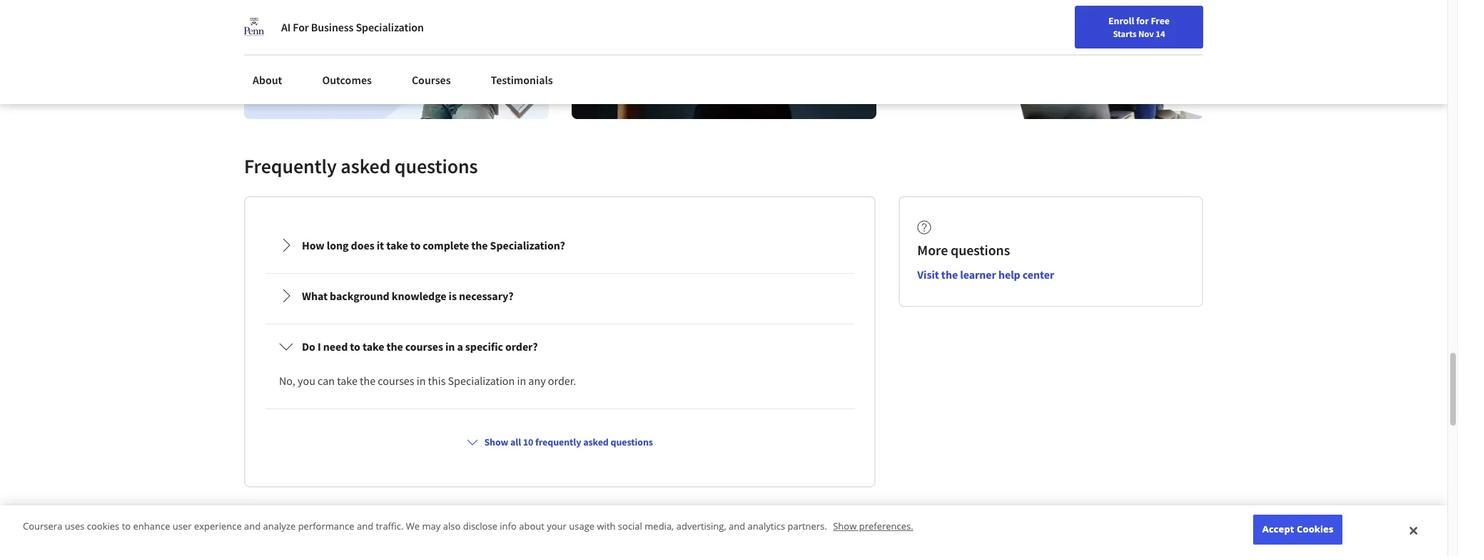 Task type: vqa. For each thing, say whether or not it's contained in the screenshot.
Business
yes



Task type: describe. For each thing, give the bounding box(es) containing it.
do
[[302, 340, 315, 354]]

frequently
[[244, 153, 337, 179]]

take for it
[[386, 238, 408, 253]]

any
[[529, 374, 546, 388]]

frequently
[[535, 436, 581, 449]]

starts
[[1113, 28, 1137, 39]]

more
[[918, 241, 948, 259]]

business
[[311, 20, 354, 34]]

3 and from the left
[[729, 521, 745, 534]]

show all 10 frequently asked questions
[[484, 436, 653, 449]]

1 vertical spatial show
[[833, 521, 857, 534]]

visit the learner help center link
[[918, 268, 1055, 282]]

more questions
[[918, 241, 1010, 259]]

accept cookies
[[1263, 524, 1334, 536]]

is
[[449, 289, 457, 303]]

does
[[351, 238, 375, 253]]

10
[[523, 436, 534, 449]]

user
[[173, 521, 192, 534]]

outcomes link
[[314, 64, 380, 96]]

can
[[318, 374, 335, 388]]

for
[[1137, 14, 1149, 27]]

what
[[302, 289, 328, 303]]

courses inside dropdown button
[[405, 340, 443, 354]]

your
[[547, 521, 567, 534]]

enhance
[[133, 521, 170, 534]]

this
[[428, 374, 446, 388]]

analytics
[[748, 521, 785, 534]]

need
[[323, 340, 348, 354]]

the right complete
[[471, 238, 488, 253]]

show inside dropdown button
[[484, 436, 509, 449]]

long
[[327, 238, 349, 253]]

2 vertical spatial take
[[337, 374, 358, 388]]

specific
[[465, 340, 503, 354]]

learner
[[960, 268, 996, 282]]

the up no, you can take the courses in this specialization in any order.
[[387, 340, 403, 354]]

questions inside dropdown button
[[611, 436, 653, 449]]

how long does it take to complete the specialization?
[[302, 238, 565, 253]]

i
[[318, 340, 321, 354]]

no, you can take the courses in this specialization in any order.
[[279, 374, 576, 388]]

about
[[519, 521, 545, 534]]

1 and from the left
[[244, 521, 261, 534]]

background
[[330, 289, 390, 303]]

with
[[597, 521, 616, 534]]

visit
[[918, 268, 939, 282]]

help
[[999, 268, 1021, 282]]

courses
[[412, 73, 451, 87]]

1 vertical spatial courses
[[378, 374, 414, 388]]

you
[[298, 374, 315, 388]]

info
[[500, 521, 517, 534]]

the right visit
[[942, 268, 958, 282]]

order?
[[505, 340, 538, 354]]

for
[[293, 20, 309, 34]]

traffic.
[[376, 521, 404, 534]]

0 horizontal spatial specialization
[[356, 20, 424, 34]]

frequently asked questions
[[244, 153, 478, 179]]

specialization inside collapsed list
[[448, 374, 515, 388]]

what background knowledge is necessary? button
[[268, 276, 853, 316]]

advertising,
[[677, 521, 726, 534]]

coursera
[[23, 521, 62, 534]]

may
[[422, 521, 441, 534]]

how long does it take to complete the specialization? button
[[268, 226, 853, 266]]

social
[[618, 521, 642, 534]]

do i need to take the courses in a specific order? button
[[268, 327, 853, 367]]

nov
[[1139, 28, 1154, 39]]

courses link
[[403, 64, 459, 96]]

all
[[510, 436, 521, 449]]

uses
[[65, 521, 85, 534]]



Task type: locate. For each thing, give the bounding box(es) containing it.
media,
[[645, 521, 674, 534]]

ai for business specialization
[[281, 20, 424, 34]]

courses left the this on the left of the page
[[378, 374, 414, 388]]

courses up no, you can take the courses in this specialization in any order.
[[405, 340, 443, 354]]

1 vertical spatial to
[[350, 340, 360, 354]]

to right need
[[350, 340, 360, 354]]

0 vertical spatial asked
[[341, 153, 391, 179]]

specialization
[[356, 20, 424, 34], [448, 374, 515, 388]]

show all 10 frequently asked questions button
[[461, 430, 659, 455]]

testimonials
[[491, 73, 553, 87]]

2 vertical spatial questions
[[611, 436, 653, 449]]

to
[[410, 238, 421, 253], [350, 340, 360, 354], [122, 521, 131, 534]]

show preferences. link
[[833, 521, 914, 534]]

show
[[484, 436, 509, 449], [833, 521, 857, 534]]

visit the learner help center
[[918, 268, 1055, 282]]

1 vertical spatial take
[[363, 340, 384, 354]]

0 vertical spatial questions
[[395, 153, 478, 179]]

1 horizontal spatial to
[[350, 340, 360, 354]]

2 vertical spatial to
[[122, 521, 131, 534]]

asked inside dropdown button
[[583, 436, 609, 449]]

preferences.
[[859, 521, 914, 534]]

to left complete
[[410, 238, 421, 253]]

universities
[[227, 7, 285, 21]]

how
[[302, 238, 325, 253]]

and left analyze
[[244, 521, 261, 534]]

order.
[[548, 374, 576, 388]]

accept
[[1263, 524, 1295, 536]]

ai
[[281, 20, 291, 34]]

in left any
[[517, 374, 526, 388]]

and
[[244, 521, 261, 534], [357, 521, 373, 534], [729, 521, 745, 534]]

about
[[253, 73, 282, 87]]

2 horizontal spatial take
[[386, 238, 408, 253]]

no,
[[279, 374, 295, 388]]

we
[[406, 521, 420, 534]]

specialization down 'specific'
[[448, 374, 515, 388]]

0 horizontal spatial and
[[244, 521, 261, 534]]

performance
[[298, 521, 354, 534]]

complete
[[423, 238, 469, 253]]

None search field
[[203, 37, 546, 66]]

to for specific
[[350, 340, 360, 354]]

2 horizontal spatial to
[[410, 238, 421, 253]]

analyze
[[263, 521, 296, 534]]

to for performance
[[122, 521, 131, 534]]

take
[[386, 238, 408, 253], [363, 340, 384, 354], [337, 374, 358, 388]]

1 horizontal spatial in
[[445, 340, 455, 354]]

2 horizontal spatial and
[[729, 521, 745, 534]]

1 horizontal spatial take
[[363, 340, 384, 354]]

2 horizontal spatial questions
[[951, 241, 1010, 259]]

center
[[1023, 268, 1055, 282]]

show left the all
[[484, 436, 509, 449]]

1 horizontal spatial show
[[833, 521, 857, 534]]

a
[[457, 340, 463, 354]]

and left traffic.
[[357, 521, 373, 534]]

0 vertical spatial take
[[386, 238, 408, 253]]

0 horizontal spatial to
[[122, 521, 131, 534]]

knowledge
[[392, 289, 447, 303]]

0 horizontal spatial show
[[484, 436, 509, 449]]

courses
[[405, 340, 443, 354], [378, 374, 414, 388]]

collapsed list
[[263, 221, 858, 557]]

what background knowledge is necessary?
[[302, 289, 514, 303]]

1 horizontal spatial and
[[357, 521, 373, 534]]

to right cookies at the left bottom of the page
[[122, 521, 131, 534]]

show right partners.
[[833, 521, 857, 534]]

about link
[[244, 64, 291, 96]]

free
[[1151, 14, 1170, 27]]

universities link
[[206, 0, 291, 29]]

take right can at the left bottom of page
[[337, 374, 358, 388]]

in inside dropdown button
[[445, 340, 455, 354]]

take right need
[[363, 340, 384, 354]]

enroll
[[1109, 14, 1135, 27]]

cookies
[[1297, 524, 1334, 536]]

take for to
[[363, 340, 384, 354]]

2 horizontal spatial in
[[517, 374, 526, 388]]

questions
[[395, 153, 478, 179], [951, 241, 1010, 259], [611, 436, 653, 449]]

it
[[377, 238, 384, 253]]

coursera uses cookies to enhance user experience and analyze performance and traffic. we may also disclose info about your usage with social media, advertising, and analytics partners. show preferences.
[[23, 521, 914, 534]]

0 vertical spatial to
[[410, 238, 421, 253]]

cookies
[[87, 521, 119, 534]]

footer
[[0, 523, 1448, 557]]

0 horizontal spatial in
[[417, 374, 426, 388]]

take right it
[[386, 238, 408, 253]]

1 vertical spatial questions
[[951, 241, 1010, 259]]

in
[[445, 340, 455, 354], [417, 374, 426, 388], [517, 374, 526, 388]]

1 horizontal spatial asked
[[583, 436, 609, 449]]

0 horizontal spatial questions
[[395, 153, 478, 179]]

0 vertical spatial courses
[[405, 340, 443, 354]]

also
[[443, 521, 461, 534]]

the right can at the left bottom of page
[[360, 374, 376, 388]]

1 vertical spatial specialization
[[448, 374, 515, 388]]

in left a on the bottom of page
[[445, 340, 455, 354]]

specialization right business
[[356, 20, 424, 34]]

necessary?
[[459, 289, 514, 303]]

partners.
[[788, 521, 827, 534]]

the
[[471, 238, 488, 253], [942, 268, 958, 282], [387, 340, 403, 354], [360, 374, 376, 388]]

experience
[[194, 521, 242, 534]]

accept cookies button
[[1254, 516, 1343, 545]]

asked
[[341, 153, 391, 179], [583, 436, 609, 449]]

2 and from the left
[[357, 521, 373, 534]]

enroll for free starts nov 14
[[1109, 14, 1170, 39]]

14
[[1156, 28, 1166, 39]]

1 horizontal spatial specialization
[[448, 374, 515, 388]]

outcomes
[[322, 73, 372, 87]]

0 horizontal spatial asked
[[341, 153, 391, 179]]

and left analytics
[[729, 521, 745, 534]]

usage
[[569, 521, 595, 534]]

in left the this on the left of the page
[[417, 374, 426, 388]]

specialization?
[[490, 238, 565, 253]]

university of pennsylvania image
[[244, 17, 264, 37]]

0 vertical spatial show
[[484, 436, 509, 449]]

0 horizontal spatial take
[[337, 374, 358, 388]]

do i need to take the courses in a specific order?
[[302, 340, 538, 354]]

0 vertical spatial specialization
[[356, 20, 424, 34]]

1 vertical spatial asked
[[583, 436, 609, 449]]

1 horizontal spatial questions
[[611, 436, 653, 449]]

testimonials link
[[482, 64, 562, 96]]

disclose
[[463, 521, 498, 534]]



